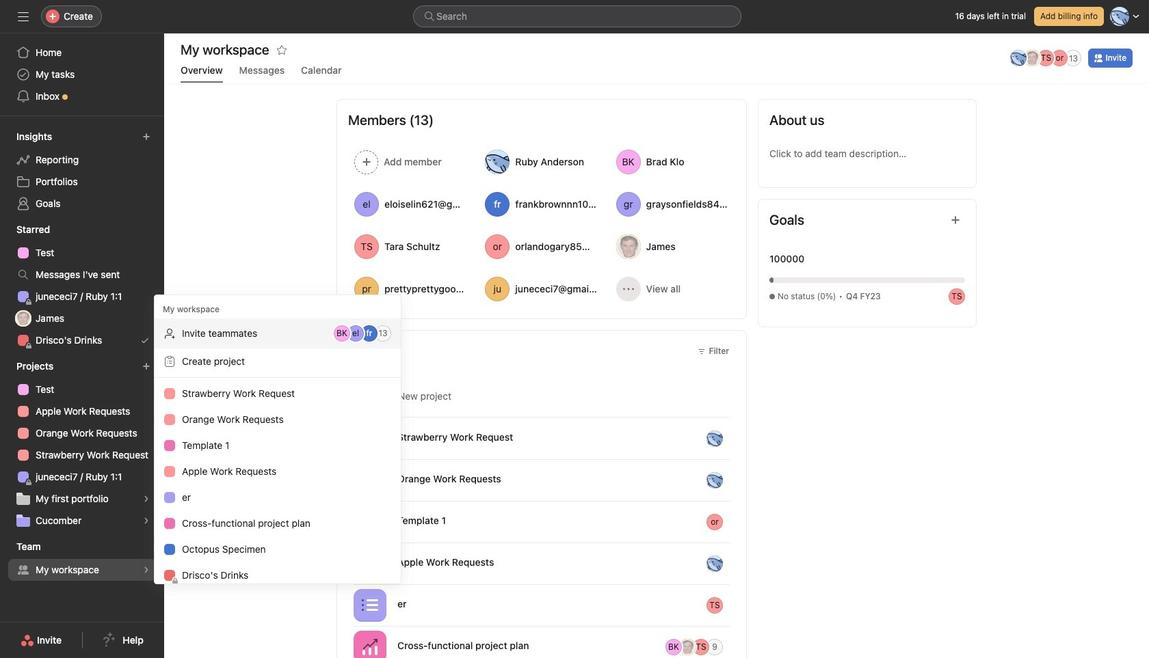 Task type: vqa. For each thing, say whether or not it's contained in the screenshot.
Show options icon
yes



Task type: locate. For each thing, give the bounding box(es) containing it.
add goal image
[[950, 215, 961, 226]]

insights element
[[0, 125, 164, 218]]

0 vertical spatial show options image
[[730, 475, 741, 486]]

3 list item from the top
[[337, 502, 747, 543]]

1 show options image from the top
[[730, 433, 741, 444]]

menu item
[[155, 319, 401, 349]]

1 list item from the top
[[337, 418, 747, 460]]

show options image for 5th list item from the bottom of the page
[[730, 475, 741, 486]]

show options image for 3rd list item from the bottom of the page
[[730, 559, 741, 570]]

show options image
[[730, 475, 741, 486], [730, 517, 741, 528], [730, 559, 741, 570]]

see details, my first portfolio image
[[142, 495, 151, 504]]

2 show options image from the top
[[730, 600, 741, 611]]

new insights image
[[142, 133, 151, 141]]

1 vertical spatial show options image
[[730, 517, 741, 528]]

3 show options image from the top
[[730, 559, 741, 570]]

1 show options image from the top
[[730, 475, 741, 486]]

1 vertical spatial show options image
[[730, 600, 741, 611]]

show options image
[[730, 433, 741, 444], [730, 600, 741, 611]]

6 list item from the top
[[337, 627, 747, 659]]

2 show options image from the top
[[730, 517, 741, 528]]

show options image for 6th list item from the bottom
[[730, 433, 741, 444]]

list item
[[337, 418, 747, 460], [337, 460, 747, 502], [337, 502, 747, 543], [337, 543, 747, 585], [337, 585, 747, 627], [337, 627, 747, 659]]

filter projects image
[[698, 348, 706, 356]]

0 vertical spatial show options image
[[730, 433, 741, 444]]

4 list item from the top
[[337, 543, 747, 585]]

2 list item from the top
[[337, 460, 747, 502]]

2 vertical spatial show options image
[[730, 559, 741, 570]]

graph image
[[362, 639, 378, 656]]

list box
[[413, 5, 742, 27]]



Task type: describe. For each thing, give the bounding box(es) containing it.
show options image for third list item
[[730, 517, 741, 528]]

5 list item from the top
[[337, 585, 747, 627]]

starred element
[[0, 218, 164, 354]]

projects element
[[0, 354, 164, 535]]

see details, my workspace image
[[142, 567, 151, 575]]

global element
[[0, 34, 164, 116]]

add to starred image
[[276, 44, 287, 55]]

hide sidebar image
[[18, 11, 29, 22]]

new project or portfolio image
[[142, 363, 151, 371]]

show options image for 2nd list item from the bottom
[[730, 600, 741, 611]]

list image
[[362, 598, 378, 614]]

see details, cucomber image
[[142, 517, 151, 526]]

teams element
[[0, 535, 164, 584]]



